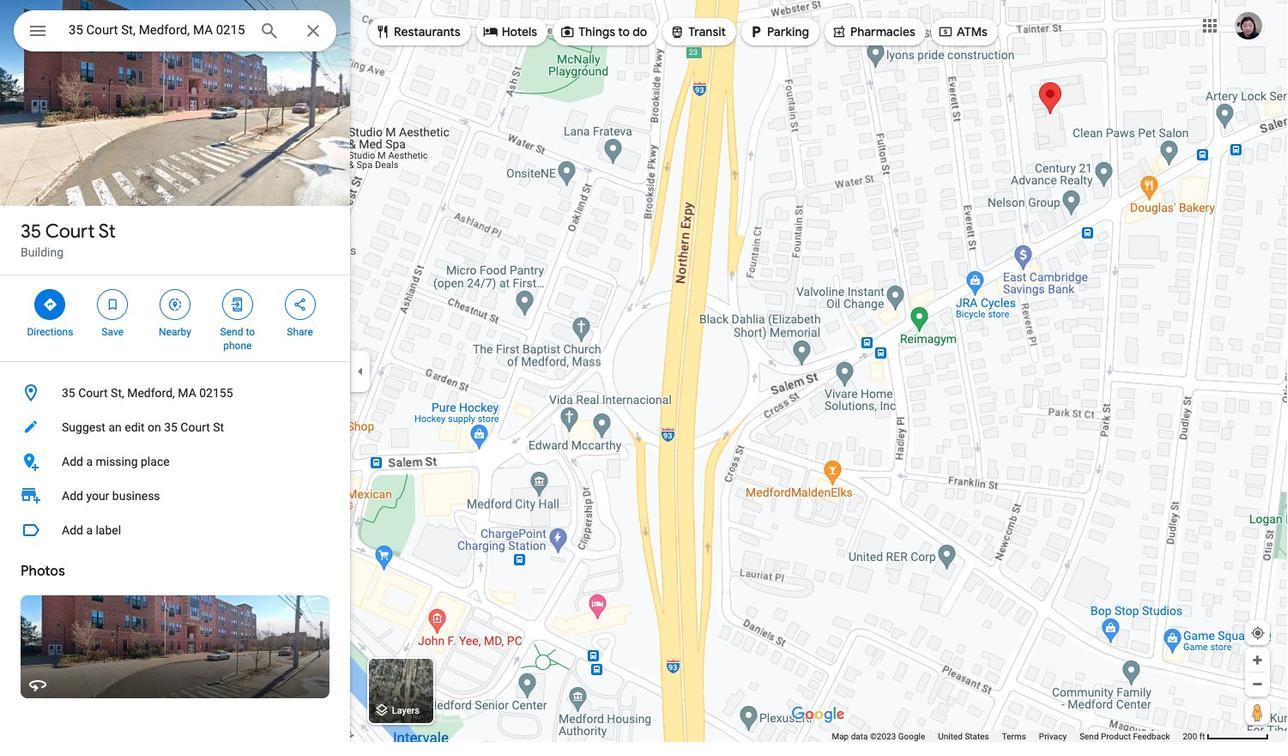 Task type: vqa. For each thing, say whether or not it's contained in the screenshot.
2nd 2 hr 44 min ORD – DFW from the bottom
no



Task type: locate. For each thing, give the bounding box(es) containing it.
united states
[[939, 732, 990, 742]]

parking
[[768, 24, 810, 39]]

business
[[112, 489, 160, 503]]

1 horizontal spatial 35
[[62, 386, 75, 400]]

send product feedback
[[1080, 732, 1171, 742]]

add inside add a missing place button
[[62, 455, 83, 469]]

2 vertical spatial add
[[62, 524, 83, 537]]

0 horizontal spatial st
[[99, 220, 116, 244]]

0 horizontal spatial to
[[246, 326, 255, 338]]

st,
[[111, 386, 124, 400]]

footer containing map data ©2023 google
[[832, 731, 1183, 743]]

0 vertical spatial 35
[[21, 220, 41, 244]]

1 horizontal spatial st
[[213, 421, 224, 434]]

35 up suggest
[[62, 386, 75, 400]]

1 vertical spatial st
[[213, 421, 224, 434]]

0 vertical spatial a
[[86, 455, 93, 469]]

to inside  things to do
[[618, 24, 630, 39]]

footer
[[832, 731, 1183, 743]]

35 for st,
[[62, 386, 75, 400]]

st down 02155
[[213, 421, 224, 434]]

court for st
[[45, 220, 95, 244]]

add for add a missing place
[[62, 455, 83, 469]]

1 add from the top
[[62, 455, 83, 469]]

states
[[965, 732, 990, 742]]

a left label
[[86, 524, 93, 537]]

a for label
[[86, 524, 93, 537]]

send left product
[[1080, 732, 1099, 742]]

send
[[220, 326, 243, 338], [1080, 732, 1099, 742]]

collapse side panel image
[[351, 362, 370, 381]]

1 a from the top
[[86, 455, 93, 469]]

photos
[[21, 563, 65, 580]]

suggest an edit on 35 court st
[[62, 421, 224, 434]]

hotels
[[502, 24, 538, 39]]

2 vertical spatial 35
[[164, 421, 178, 434]]

send inside send to phone
[[220, 326, 243, 338]]

35
[[21, 220, 41, 244], [62, 386, 75, 400], [164, 421, 178, 434]]

1 vertical spatial send
[[1080, 732, 1099, 742]]

0 vertical spatial court
[[45, 220, 95, 244]]

a
[[86, 455, 93, 469], [86, 524, 93, 537]]

1 horizontal spatial to
[[618, 24, 630, 39]]

st
[[99, 220, 116, 244], [213, 421, 224, 434]]

 button
[[14, 10, 62, 55]]

 restaurants
[[375, 22, 461, 41]]

1 vertical spatial to
[[246, 326, 255, 338]]

court
[[45, 220, 95, 244], [78, 386, 108, 400], [181, 421, 210, 434]]


[[230, 295, 245, 314]]


[[42, 295, 58, 314]]

 pharmacies
[[832, 22, 916, 41]]

court inside 35 court st building
[[45, 220, 95, 244]]

35 up building
[[21, 220, 41, 244]]


[[483, 22, 499, 41]]

add a label
[[62, 524, 121, 537]]


[[560, 22, 575, 41]]

terms button
[[1003, 731, 1027, 743]]

court for st,
[[78, 386, 108, 400]]


[[938, 22, 954, 41]]

share
[[287, 326, 313, 338]]

your
[[86, 489, 109, 503]]

0 vertical spatial send
[[220, 326, 243, 338]]

2 a from the top
[[86, 524, 93, 537]]

privacy button
[[1040, 731, 1067, 743]]

add left label
[[62, 524, 83, 537]]

send inside button
[[1080, 732, 1099, 742]]

court left st,
[[78, 386, 108, 400]]

1 vertical spatial 35
[[62, 386, 75, 400]]

 search field
[[14, 10, 337, 55]]

35 court st, medford, ma 02155 button
[[0, 376, 350, 410]]

3 add from the top
[[62, 524, 83, 537]]

add
[[62, 455, 83, 469], [62, 489, 83, 503], [62, 524, 83, 537]]

show street view coverage image
[[1246, 700, 1271, 725]]

court up building
[[45, 220, 95, 244]]

0 horizontal spatial 35
[[21, 220, 41, 244]]

0 vertical spatial st
[[99, 220, 116, 244]]

add down suggest
[[62, 455, 83, 469]]

things
[[579, 24, 616, 39]]

©2023
[[870, 732, 896, 742]]

0 horizontal spatial send
[[220, 326, 243, 338]]

2 add from the top
[[62, 489, 83, 503]]

add a missing place button
[[0, 445, 350, 479]]

map
[[832, 732, 849, 742]]

suggest
[[62, 421, 106, 434]]

2 vertical spatial court
[[181, 421, 210, 434]]

st inside 35 court st building
[[99, 220, 116, 244]]

to
[[618, 24, 630, 39], [246, 326, 255, 338]]

None field
[[69, 20, 246, 40]]

to left the do
[[618, 24, 630, 39]]

transit
[[689, 24, 726, 39]]

0 vertical spatial add
[[62, 455, 83, 469]]

place
[[141, 455, 170, 469]]

add left your
[[62, 489, 83, 503]]

map data ©2023 google
[[832, 732, 926, 742]]

a for missing
[[86, 455, 93, 469]]

35 inside 35 court st building
[[21, 220, 41, 244]]

 hotels
[[483, 22, 538, 41]]

a left the missing
[[86, 455, 93, 469]]

medford,
[[127, 386, 175, 400]]

to inside send to phone
[[246, 326, 255, 338]]

35 right "on"
[[164, 421, 178, 434]]

atms
[[957, 24, 988, 39]]

privacy
[[1040, 732, 1067, 742]]

st inside button
[[213, 421, 224, 434]]

1 vertical spatial a
[[86, 524, 93, 537]]

st up 
[[99, 220, 116, 244]]

send up the phone
[[220, 326, 243, 338]]

1 horizontal spatial send
[[1080, 732, 1099, 742]]

to up the phone
[[246, 326, 255, 338]]

1 vertical spatial add
[[62, 489, 83, 503]]

add for add a label
[[62, 524, 83, 537]]

1 vertical spatial court
[[78, 386, 108, 400]]

court down ma
[[181, 421, 210, 434]]

0 vertical spatial to
[[618, 24, 630, 39]]

add inside button
[[62, 524, 83, 537]]

google
[[899, 732, 926, 742]]

suggest an edit on 35 court st button
[[0, 410, 350, 445]]



Task type: describe. For each thing, give the bounding box(es) containing it.
product
[[1101, 732, 1131, 742]]

directions
[[27, 326, 73, 338]]

add a missing place
[[62, 455, 170, 469]]

layers
[[392, 706, 420, 717]]

do
[[633, 24, 648, 39]]

united
[[939, 732, 963, 742]]

zoom out image
[[1252, 678, 1265, 691]]

200
[[1183, 732, 1198, 742]]

send product feedback button
[[1080, 731, 1171, 743]]

 transit
[[670, 22, 726, 41]]

200 ft
[[1183, 732, 1206, 742]]

label
[[96, 524, 121, 537]]

35 Court St, Medford, MA 02155 field
[[14, 10, 337, 52]]

footer inside the google maps element
[[832, 731, 1183, 743]]


[[292, 295, 308, 314]]

add your business link
[[0, 479, 350, 513]]


[[749, 22, 764, 41]]


[[105, 295, 120, 314]]

google account: michele murakami  
(michele.murakami@adept.ai) image
[[1235, 12, 1263, 39]]

35 for st
[[21, 220, 41, 244]]

35 court st main content
[[0, 0, 350, 743]]

add for add your business
[[62, 489, 83, 503]]

actions for 35 court st region
[[0, 276, 350, 361]]

building
[[21, 246, 64, 259]]

phone
[[223, 340, 252, 352]]

on
[[148, 421, 161, 434]]

zoom in image
[[1252, 654, 1265, 667]]

 things to do
[[560, 22, 648, 41]]

35 court st, medford, ma 02155
[[62, 386, 233, 400]]

send to phone
[[220, 326, 255, 352]]

missing
[[96, 455, 138, 469]]

 parking
[[749, 22, 810, 41]]

ft
[[1200, 732, 1206, 742]]


[[375, 22, 391, 41]]

google maps element
[[0, 0, 1288, 743]]

pharmacies
[[851, 24, 916, 39]]

2 horizontal spatial 35
[[164, 421, 178, 434]]

edit
[[125, 421, 145, 434]]

data
[[851, 732, 868, 742]]

35 court st building
[[21, 220, 116, 259]]

send for send to phone
[[220, 326, 243, 338]]

 atms
[[938, 22, 988, 41]]

02155
[[199, 386, 233, 400]]

ma
[[178, 386, 196, 400]]

nearby
[[159, 326, 191, 338]]


[[670, 22, 685, 41]]

add a label button
[[0, 513, 350, 548]]

save
[[102, 326, 124, 338]]

200 ft button
[[1183, 732, 1270, 742]]


[[167, 295, 183, 314]]

send for send product feedback
[[1080, 732, 1099, 742]]

feedback
[[1134, 732, 1171, 742]]

terms
[[1003, 732, 1027, 742]]

restaurants
[[394, 24, 461, 39]]

none field inside 35 court st, medford, ma 02155 field
[[69, 20, 246, 40]]

add your business
[[62, 489, 160, 503]]

show your location image
[[1251, 626, 1266, 641]]


[[27, 19, 48, 43]]

united states button
[[939, 731, 990, 743]]

an
[[109, 421, 122, 434]]


[[832, 22, 847, 41]]



